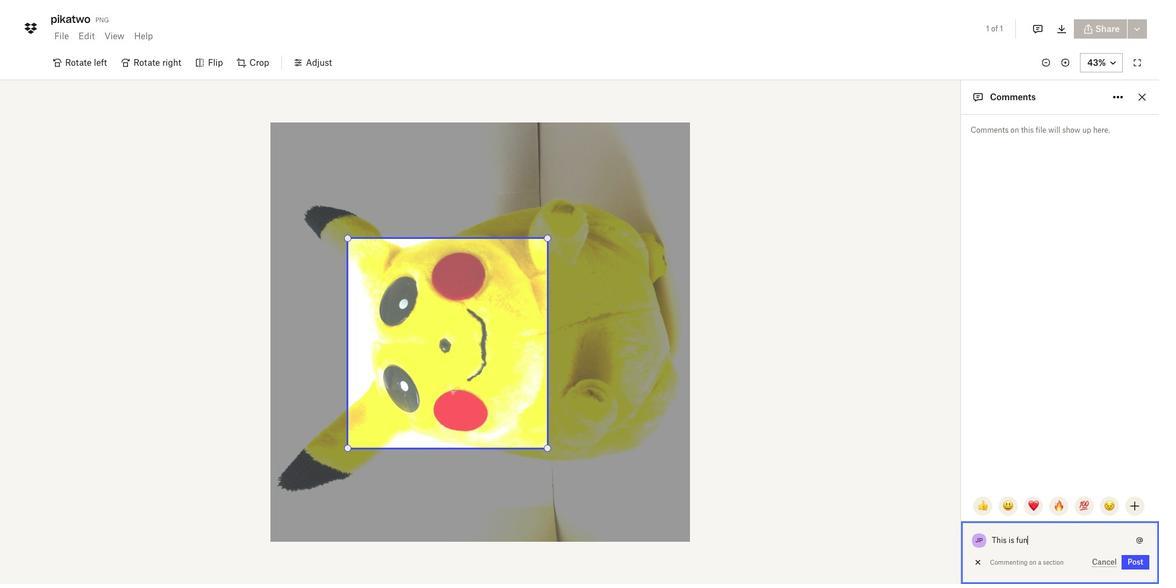 Task type: locate. For each thing, give the bounding box(es) containing it.
on left this on the right top
[[1011, 126, 1020, 135]]

on left a
[[1030, 559, 1037, 567]]

0 horizontal spatial on
[[1011, 126, 1020, 135]]

this is fun
[[993, 536, 1028, 545]]

1 horizontal spatial 1
[[1001, 24, 1004, 33]]

comments left this on the right top
[[971, 126, 1009, 135]]

comments
[[991, 92, 1037, 102], [971, 126, 1009, 135]]

rotate left
[[65, 57, 107, 68]]

1 left of
[[987, 24, 990, 33]]

pikatwo
[[51, 13, 91, 25]]

is
[[1009, 536, 1015, 545]]

help
[[134, 31, 153, 41]]

on for this
[[1011, 126, 1020, 135]]

rotate inside "button"
[[65, 57, 92, 68]]

comments for comments on this file will show up here.
[[971, 126, 1009, 135]]

pikatwo png
[[51, 13, 109, 25]]

this
[[993, 536, 1007, 545]]

commenting on a section
[[991, 559, 1064, 567]]

1 horizontal spatial rotate
[[134, 57, 160, 68]]

on
[[1011, 126, 1020, 135], [1030, 559, 1037, 567]]

rotate
[[65, 57, 92, 68], [134, 57, 160, 68]]

post
[[1128, 558, 1144, 567]]

1
[[987, 24, 990, 33], [1001, 24, 1004, 33]]

adjust button
[[287, 53, 340, 72]]

rotate left left
[[65, 57, 92, 68]]

Add your thoughts text field
[[993, 532, 1133, 551]]

😣 button
[[1101, 497, 1120, 516]]

0 horizontal spatial 1
[[987, 24, 990, 33]]

😃
[[1003, 502, 1014, 512]]

1 horizontal spatial on
[[1030, 559, 1037, 567]]

rotate inside button
[[134, 57, 160, 68]]

help button
[[129, 27, 158, 46]]

commenting
[[991, 559, 1028, 567]]

left
[[94, 57, 107, 68]]

will
[[1049, 126, 1061, 135]]

rotate right
[[134, 57, 181, 68]]

of
[[992, 24, 999, 33]]

1 of 1
[[987, 24, 1004, 33]]

1 vertical spatial comments
[[971, 126, 1009, 135]]

file
[[1036, 126, 1047, 135]]

cancel button
[[1093, 558, 1118, 568]]

comments up this on the right top
[[991, 92, 1037, 102]]

edit button
[[74, 27, 100, 46]]

1 vertical spatial on
[[1030, 559, 1037, 567]]

0 vertical spatial comments
[[991, 92, 1037, 102]]

fun
[[1017, 536, 1028, 545]]

❤️ button
[[1025, 497, 1044, 516]]

0 vertical spatial on
[[1011, 126, 1020, 135]]

1 rotate from the left
[[65, 57, 92, 68]]

crop button
[[230, 53, 277, 72]]

1 right of
[[1001, 24, 1004, 33]]

rotate right button
[[114, 53, 189, 72]]

comments for comments
[[991, 92, 1037, 102]]

💯
[[1079, 502, 1090, 512]]

rotate left right
[[134, 57, 160, 68]]

2 rotate from the left
[[134, 57, 160, 68]]

this
[[1022, 126, 1035, 135]]

0 horizontal spatial rotate
[[65, 57, 92, 68]]



Task type: vqa. For each thing, say whether or not it's contained in the screenshot.
top All files
no



Task type: describe. For each thing, give the bounding box(es) containing it.
dropbox image
[[21, 18, 40, 38]]

file button
[[50, 27, 74, 46]]

1 1 from the left
[[987, 24, 990, 33]]

cancel
[[1093, 558, 1118, 567]]

on for a
[[1030, 559, 1037, 567]]

right
[[162, 57, 181, 68]]

edit
[[79, 31, 95, 41]]

rotate for rotate left
[[65, 57, 92, 68]]

43%
[[1088, 57, 1107, 68]]

🔥 button
[[1050, 497, 1069, 516]]

adjust
[[306, 57, 332, 68]]

post button
[[1122, 556, 1150, 570]]

file
[[54, 31, 69, 41]]

43% button
[[1081, 53, 1124, 72]]

close right sidebar image
[[1136, 90, 1150, 105]]

comments on this file will show up here.
[[971, 126, 1111, 135]]

flip button
[[189, 53, 230, 72]]

rotate left button
[[46, 53, 114, 72]]

2 1 from the left
[[1001, 24, 1004, 33]]

up
[[1083, 126, 1092, 135]]

section
[[1044, 559, 1064, 567]]

png
[[95, 14, 109, 24]]

a
[[1039, 559, 1042, 567]]

show
[[1063, 126, 1081, 135]]

crop
[[250, 57, 269, 68]]

💯 button
[[1075, 497, 1095, 516]]

jp
[[976, 537, 984, 545]]

😣
[[1105, 502, 1116, 512]]

🔥
[[1054, 502, 1065, 512]]

😃 button
[[999, 497, 1018, 516]]

❤️
[[1029, 502, 1040, 512]]

here.
[[1094, 126, 1111, 135]]

👍 button
[[974, 497, 993, 516]]

rotate for rotate right
[[134, 57, 160, 68]]

view
[[104, 31, 125, 41]]

view button
[[100, 27, 129, 46]]

flip
[[208, 57, 223, 68]]

👍
[[978, 502, 989, 512]]



